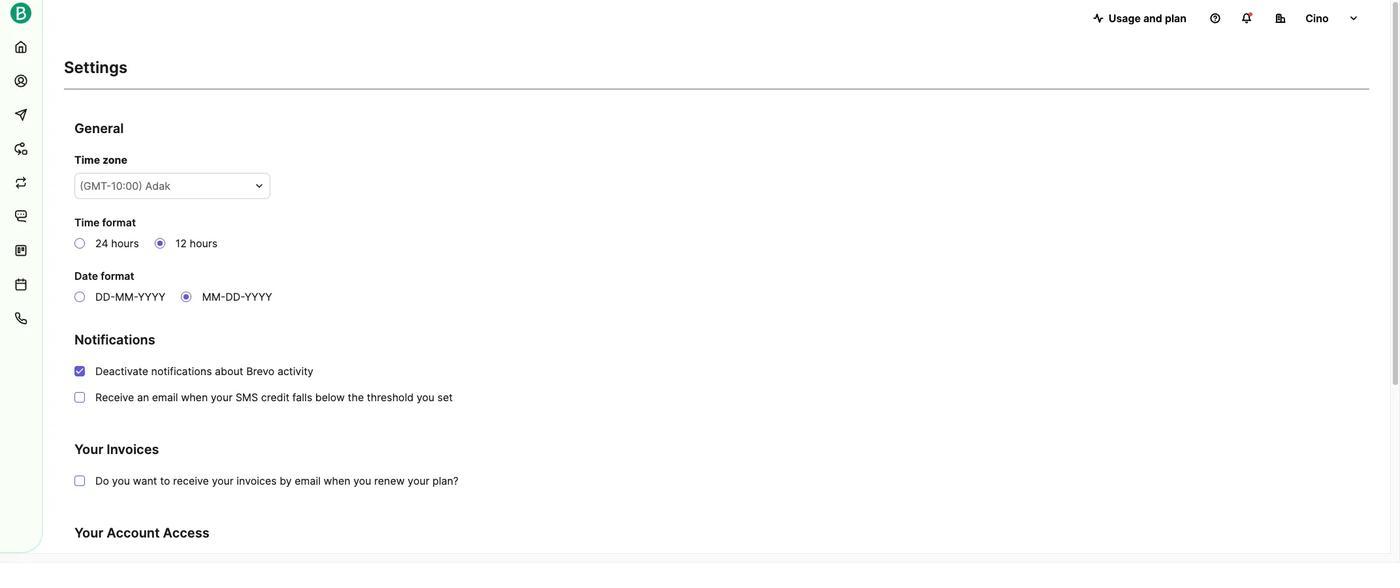 Task type: vqa. For each thing, say whether or not it's contained in the screenshot.
bottom Test
no



Task type: locate. For each thing, give the bounding box(es) containing it.
time for time format
[[74, 216, 100, 229]]

0 vertical spatial your
[[74, 442, 103, 458]]

want
[[133, 475, 157, 488]]

invoices
[[107, 442, 159, 458]]

your invoices
[[74, 442, 159, 458]]

format
[[102, 216, 136, 229], [101, 270, 134, 283]]

1 horizontal spatial yyyy
[[245, 291, 272, 304]]

None field
[[80, 178, 250, 194]]

1 your from the top
[[74, 442, 103, 458]]

0 vertical spatial when
[[181, 391, 208, 404]]

2 time from the top
[[74, 216, 100, 229]]

when
[[181, 391, 208, 404], [324, 475, 351, 488]]

time
[[74, 153, 100, 167], [74, 216, 100, 229]]

time up 24
[[74, 216, 100, 229]]

1 hours from the left
[[111, 237, 139, 250]]

email right "by"
[[295, 475, 321, 488]]

2 yyyy from the left
[[245, 291, 272, 304]]

the
[[348, 391, 364, 404]]

mm- down the date format
[[115, 291, 138, 304]]

0 horizontal spatial mm-
[[115, 291, 138, 304]]

0 horizontal spatial when
[[181, 391, 208, 404]]

format up dd-mm-yyyy
[[101, 270, 134, 283]]

1 mm- from the left
[[115, 291, 138, 304]]

hours
[[111, 237, 139, 250], [190, 237, 218, 250]]

when down deactivate notifications about brevo activity
[[181, 391, 208, 404]]

by
[[280, 475, 292, 488]]

date format
[[74, 270, 134, 283]]

2 mm- from the left
[[202, 291, 226, 304]]

1 time from the top
[[74, 153, 100, 167]]

you left renew
[[353, 475, 371, 488]]

format for mm-
[[101, 270, 134, 283]]

do you want to receive your invoices by email when you renew your plan?
[[95, 475, 459, 488]]

2 hours from the left
[[190, 237, 218, 250]]

your account access
[[74, 526, 209, 541]]

hours for 24 hours
[[111, 237, 139, 250]]

your up do
[[74, 442, 103, 458]]

your
[[211, 391, 233, 404], [212, 475, 234, 488], [408, 475, 430, 488]]

1 horizontal spatial hours
[[190, 237, 218, 250]]

mm-
[[115, 291, 138, 304], [202, 291, 226, 304]]

1 vertical spatial when
[[324, 475, 351, 488]]

0 horizontal spatial hours
[[111, 237, 139, 250]]

time up (gmt-
[[74, 153, 100, 167]]

1 vertical spatial time
[[74, 216, 100, 229]]

format up the 24 hours
[[102, 216, 136, 229]]

2 dd- from the left
[[226, 291, 245, 304]]

1 horizontal spatial when
[[324, 475, 351, 488]]

time format
[[74, 216, 136, 229]]

usage and plan button
[[1083, 5, 1197, 31]]

your
[[74, 442, 103, 458], [74, 526, 103, 541]]

1 yyyy from the left
[[138, 291, 166, 304]]

mm- down the 12 hours
[[202, 291, 226, 304]]

1 vertical spatial format
[[101, 270, 134, 283]]

you left "set"
[[417, 391, 435, 404]]

your left plan?
[[408, 475, 430, 488]]

yyyy
[[138, 291, 166, 304], [245, 291, 272, 304]]

time zone
[[74, 153, 127, 167]]

email
[[152, 391, 178, 404], [295, 475, 321, 488]]

renew
[[374, 475, 405, 488]]

0 vertical spatial email
[[152, 391, 178, 404]]

plan?
[[432, 475, 459, 488]]

deactivate notifications about brevo activity
[[95, 365, 313, 378]]

0 vertical spatial format
[[102, 216, 136, 229]]

1 horizontal spatial email
[[295, 475, 321, 488]]

zone
[[102, 153, 127, 167]]

0 horizontal spatial yyyy
[[138, 291, 166, 304]]

you right do
[[112, 475, 130, 488]]

dd-
[[95, 291, 115, 304], [226, 291, 245, 304]]

1 vertical spatial your
[[74, 526, 103, 541]]

when right "by"
[[324, 475, 351, 488]]

to
[[160, 475, 170, 488]]

1 vertical spatial email
[[295, 475, 321, 488]]

none field inside (gmt-10:00)  adak popup button
[[80, 178, 250, 194]]

do
[[95, 475, 109, 488]]

you
[[417, 391, 435, 404], [112, 475, 130, 488], [353, 475, 371, 488]]

hours right 24
[[111, 237, 139, 250]]

email right an
[[152, 391, 178, 404]]

cino
[[1306, 12, 1329, 25]]

0 vertical spatial time
[[74, 153, 100, 167]]

24 hours
[[95, 237, 139, 250]]

hours for 12 hours
[[190, 237, 218, 250]]

hours right 12
[[190, 237, 218, 250]]

2 your from the top
[[74, 526, 103, 541]]

1 horizontal spatial mm-
[[202, 291, 226, 304]]

0 horizontal spatial dd-
[[95, 291, 115, 304]]

1 horizontal spatial dd-
[[226, 291, 245, 304]]

2 horizontal spatial you
[[417, 391, 435, 404]]

your left account
[[74, 526, 103, 541]]

brevo
[[246, 365, 275, 378]]

general
[[74, 121, 124, 137]]

(gmt-10:00)  adak button
[[74, 173, 270, 199]]

activity
[[278, 365, 313, 378]]



Task type: describe. For each thing, give the bounding box(es) containing it.
10:00)
[[111, 180, 142, 193]]

your right receive
[[212, 475, 234, 488]]

(gmt-10:00)  adak
[[80, 180, 170, 193]]

mm-dd-yyyy
[[202, 291, 272, 304]]

24
[[95, 237, 108, 250]]

invoices
[[237, 475, 277, 488]]

format for hours
[[102, 216, 136, 229]]

time for time zone
[[74, 153, 100, 167]]

1 horizontal spatial you
[[353, 475, 371, 488]]

(gmt-
[[80, 180, 111, 193]]

date
[[74, 270, 98, 283]]

your for your account access
[[74, 526, 103, 541]]

about
[[215, 365, 243, 378]]

and
[[1144, 12, 1163, 25]]

1 dd- from the left
[[95, 291, 115, 304]]

12
[[176, 237, 187, 250]]

usage
[[1109, 12, 1141, 25]]

threshold
[[367, 391, 414, 404]]

deactivate
[[95, 365, 148, 378]]

notifications
[[151, 365, 212, 378]]

plan
[[1165, 12, 1187, 25]]

0 horizontal spatial email
[[152, 391, 178, 404]]

yyyy for mm-
[[138, 291, 166, 304]]

access
[[163, 526, 209, 541]]

cino button
[[1265, 5, 1370, 31]]

sms
[[236, 391, 258, 404]]

receive
[[95, 391, 134, 404]]

0 horizontal spatial you
[[112, 475, 130, 488]]

account
[[107, 526, 160, 541]]

settings
[[64, 58, 127, 77]]

usage and plan
[[1109, 12, 1187, 25]]

12 hours
[[176, 237, 218, 250]]

yyyy for dd-
[[245, 291, 272, 304]]

set
[[437, 391, 453, 404]]

below
[[315, 391, 345, 404]]

falls
[[292, 391, 312, 404]]

your for your invoices
[[74, 442, 103, 458]]

dd-mm-yyyy
[[95, 291, 166, 304]]

adak
[[145, 180, 170, 193]]

your left sms
[[211, 391, 233, 404]]

receive an email when your sms credit falls below the threshold you set
[[95, 391, 453, 404]]

credit
[[261, 391, 290, 404]]

receive
[[173, 475, 209, 488]]

an
[[137, 391, 149, 404]]

notifications
[[74, 332, 155, 348]]



